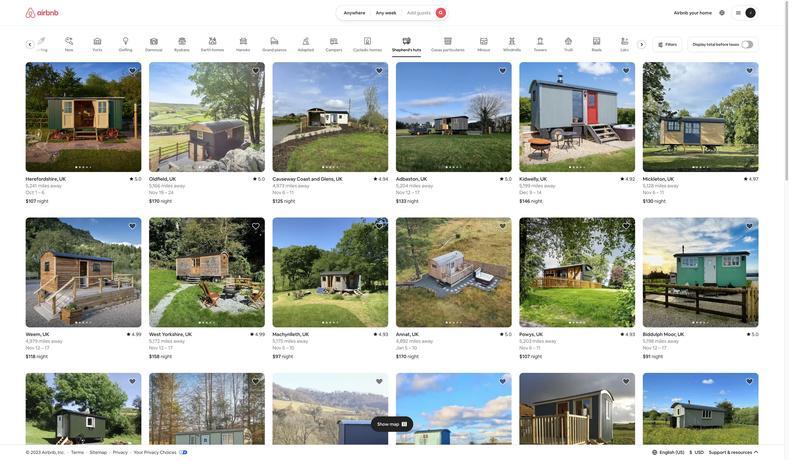 Task type: describe. For each thing, give the bounding box(es) containing it.
oldfield,
[[149, 176, 168, 182]]

5,128
[[643, 183, 654, 189]]

add to wishlist: biddulph moor, uk image
[[746, 223, 754, 230]]

add to wishlist: kidwelly, uk image
[[623, 67, 630, 75]]

night inside biddulph moor, uk 5,198 miles away nov 12 – 17 $91 night
[[652, 354, 663, 360]]

cycladic
[[353, 47, 369, 53]]

mickleton, uk 5,128 miles away nov 6 – 11 $130 night
[[643, 176, 679, 204]]

4.92 out of 5 average rating image
[[621, 176, 635, 182]]

week
[[385, 10, 397, 16]]

– for oldfield, uk 5,166 miles away nov 19 – 24 $170 night
[[165, 190, 167, 196]]

away for powys, uk 5,203 miles away nov 6 – 11 $107 night
[[545, 338, 557, 344]]

english
[[660, 450, 675, 456]]

grand pianos
[[263, 47, 287, 53]]

miles for mickleton, uk 5,128 miles away nov 6 – 11 $130 night
[[655, 183, 667, 189]]

machynlleth, uk 5,175 miles away nov 5 – 10 $97 night
[[273, 332, 309, 360]]

away for mickleton, uk 5,128 miles away nov 6 – 11 $130 night
[[668, 183, 679, 189]]

1 · from the left
[[67, 450, 68, 456]]

pianos
[[275, 47, 287, 53]]

10 for jan 5 – 10
[[412, 345, 417, 351]]

any
[[376, 10, 384, 16]]

display
[[693, 42, 706, 47]]

19
[[159, 190, 164, 196]]

cycladic homes
[[353, 47, 382, 53]]

5 for nov
[[282, 345, 285, 351]]

4.93 out of 5 average rating image
[[374, 332, 388, 338]]

© 2023 airbnb, inc. ·
[[26, 450, 68, 456]]

5.0 out of 5 average rating image for adbaston, uk 5,204 miles away nov 12 – 17 $133 night
[[500, 176, 512, 182]]

24
[[168, 190, 174, 196]]

5.0 out of 5 average rating image for oldfield, uk 5,166 miles away nov 19 – 24 $170 night
[[253, 176, 265, 182]]

terms
[[71, 450, 84, 456]]

$97
[[273, 354, 281, 360]]

airbnb your home
[[674, 10, 712, 16]]

kidwelly,
[[520, 176, 539, 182]]

home
[[700, 10, 712, 16]]

11 inside causeway coast and glens, uk 4,973 miles away nov 6 – 11 $125 night
[[290, 190, 294, 196]]

resources
[[732, 450, 752, 456]]

away for weem, uk 4,979 miles away nov 12 – 17 $118 night
[[51, 338, 63, 344]]

particulares
[[443, 47, 465, 53]]

6 inside causeway coast and glens, uk 4,973 miles away nov 6 – 11 $125 night
[[282, 190, 285, 196]]

5,204
[[396, 183, 408, 189]]

add to wishlist: adbaston, uk image
[[499, 67, 507, 75]]

$158
[[149, 354, 160, 360]]

nov for adbaston, uk 5,204 miles away nov 12 – 17 $133 night
[[396, 190, 405, 196]]

casas particulares
[[431, 47, 465, 53]]

night for herefordshire, uk 5,241 miles away oct 1 – 6 $107 night
[[37, 198, 49, 204]]

miles for annat, uk 4,892 miles away jan 5 – 10 $170 night
[[409, 338, 421, 344]]

away for oldfield, uk 5,166 miles away nov 19 – 24 $170 night
[[174, 183, 185, 189]]

and
[[311, 176, 320, 182]]

night for mickleton, uk 5,128 miles away nov 6 – 11 $130 night
[[655, 198, 666, 204]]

terms · sitemap · privacy ·
[[71, 450, 131, 456]]

add to wishlist: haverfordwest, uk image
[[499, 378, 507, 386]]

5,199
[[520, 183, 531, 189]]

any week
[[376, 10, 397, 16]]

– for machynlleth, uk 5,175 miles away nov 5 – 10 $97 night
[[286, 345, 289, 351]]

campers
[[326, 47, 342, 53]]

west yorkshire, uk 5,172 miles away nov 12 – 17 $158 night
[[149, 332, 192, 360]]

3 · from the left
[[109, 450, 110, 456]]

12 inside west yorkshire, uk 5,172 miles away nov 12 – 17 $158 night
[[159, 345, 164, 351]]

your privacy choices
[[134, 450, 176, 456]]

your privacy choices link
[[134, 450, 187, 456]]

4.97 out of 5 average rating image
[[744, 176, 759, 182]]

4.94
[[379, 176, 388, 182]]

dec
[[520, 190, 529, 196]]

nov for oldfield, uk 5,166 miles away nov 19 – 24 $170 night
[[149, 190, 158, 196]]

away for annat, uk 4,892 miles away jan 5 – 10 $170 night
[[422, 338, 433, 344]]

surfing
[[34, 47, 47, 53]]

5.0 for annat, uk 4,892 miles away jan 5 – 10 $170 night
[[505, 332, 512, 338]]

hanoks
[[237, 47, 250, 53]]

windmills
[[503, 47, 521, 53]]

5.0 for biddulph moor, uk 5,198 miles away nov 12 – 17 $91 night
[[752, 332, 759, 338]]

away inside west yorkshire, uk 5,172 miles away nov 12 – 17 $158 night
[[173, 338, 185, 344]]

homes for cycladic homes
[[370, 47, 382, 53]]

9
[[530, 190, 532, 196]]

show map button
[[371, 417, 413, 432]]

your
[[134, 450, 143, 456]]

shepherd's
[[392, 47, 412, 53]]

2 · from the left
[[86, 450, 87, 456]]

golfing
[[119, 47, 132, 53]]

$170 for oldfield, uk 5,166 miles away nov 19 – 24 $170 night
[[149, 198, 160, 204]]

mickleton,
[[643, 176, 667, 182]]

moor,
[[664, 332, 677, 338]]

12 inside "adbaston, uk 5,204 miles away nov 12 – 17 $133 night"
[[406, 190, 411, 196]]

uk for oldfield, uk 5,166 miles away nov 19 – 24 $170 night
[[169, 176, 176, 182]]

17 inside "adbaston, uk 5,204 miles away nov 12 – 17 $133 night"
[[415, 190, 420, 196]]

11 for mickleton, uk 5,128 miles away nov 6 – 11 $130 night
[[660, 190, 664, 196]]

show map
[[377, 422, 399, 427]]

$
[[690, 450, 692, 456]]

night for kidwelly, uk 5,199 miles away dec 9 – 14 $146 night
[[531, 198, 543, 204]]

6 inside powys, uk 5,203 miles away nov 6 – 11 $107 night
[[529, 345, 532, 351]]

minsus
[[478, 47, 490, 53]]

10 for nov 5 – 10
[[290, 345, 294, 351]]

uk for annat, uk 4,892 miles away jan 5 – 10 $170 night
[[412, 332, 419, 338]]

coast
[[297, 176, 310, 182]]

5,172
[[149, 338, 160, 344]]

miles for adbaston, uk 5,204 miles away nov 12 – 17 $133 night
[[409, 183, 421, 189]]

4.99 for weem, uk 4,979 miles away nov 12 – 17 $118 night
[[132, 332, 141, 338]]

nov inside biddulph moor, uk 5,198 miles away nov 12 – 17 $91 night
[[643, 345, 652, 351]]

4.92
[[626, 176, 635, 182]]

2023
[[31, 450, 41, 456]]

filters
[[666, 42, 677, 47]]

sitemap link
[[90, 450, 107, 456]]

miles inside causeway coast and glens, uk 4,973 miles away nov 6 – 11 $125 night
[[286, 183, 297, 189]]

support & resources
[[709, 450, 752, 456]]

miles for weem, uk 4,979 miles away nov 12 – 17 $118 night
[[39, 338, 50, 344]]

earth homes
[[201, 47, 224, 53]]

nov for machynlleth, uk 5,175 miles away nov 5 – 10 $97 night
[[273, 345, 281, 351]]

english (us)
[[660, 450, 685, 456]]

biddulph moor, uk 5,198 miles away nov 12 – 17 $91 night
[[643, 332, 684, 360]]

night for weem, uk 4,979 miles away nov 12 – 17 $118 night
[[37, 354, 48, 360]]

miles for herefordshire, uk 5,241 miles away oct 1 – 6 $107 night
[[38, 183, 49, 189]]

powys,
[[520, 332, 535, 338]]

$170 for annat, uk 4,892 miles away jan 5 – 10 $170 night
[[396, 354, 407, 360]]

away for adbaston, uk 5,204 miles away nov 12 – 17 $133 night
[[422, 183, 433, 189]]

add to wishlist: argyll and bute council, uk image
[[252, 378, 260, 386]]

annat,
[[396, 332, 411, 338]]

$130
[[643, 198, 654, 204]]

night inside west yorkshire, uk 5,172 miles away nov 12 – 17 $158 night
[[161, 354, 172, 360]]

before
[[716, 42, 729, 47]]

add to wishlist: oldfield, uk image
[[252, 67, 260, 75]]

add to wishlist: newland, uk image
[[129, 378, 136, 386]]

$ usd
[[690, 450, 704, 456]]

17 inside biddulph moor, uk 5,198 miles away nov 12 – 17 $91 night
[[662, 345, 667, 351]]

english (us) button
[[652, 450, 685, 456]]

4.94 out of 5 average rating image
[[374, 176, 388, 182]]

weem, uk 4,979 miles away nov 12 – 17 $118 night
[[26, 332, 63, 360]]

add to wishlist: powys, uk image
[[623, 223, 630, 230]]

uk inside causeway coast and glens, uk 4,973 miles away nov 6 – 11 $125 night
[[336, 176, 343, 182]]

earth
[[201, 47, 211, 53]]

1
[[35, 190, 37, 196]]

yorkshire,
[[162, 332, 184, 338]]

add to wishlist: herefordshire, uk image
[[129, 67, 136, 75]]



Task type: vqa. For each thing, say whether or not it's contained in the screenshot.
Cookingclass
no



Task type: locate. For each thing, give the bounding box(es) containing it.
5.0 out of 5 average rating image for annat, uk 4,892 miles away jan 5 – 10 $170 night
[[500, 332, 512, 338]]

away inside machynlleth, uk 5,175 miles away nov 5 – 10 $97 night
[[297, 338, 308, 344]]

uk inside herefordshire, uk 5,241 miles away oct 1 – 6 $107 night
[[59, 176, 66, 182]]

nov for powys, uk 5,203 miles away nov 6 – 11 $107 night
[[520, 345, 528, 351]]

night inside weem, uk 4,979 miles away nov 12 – 17 $118 night
[[37, 354, 48, 360]]

away down herefordshire, at the top left
[[50, 183, 62, 189]]

display total before taxes
[[693, 42, 739, 47]]

away right the 5,199
[[544, 183, 556, 189]]

11
[[290, 190, 294, 196], [660, 190, 664, 196], [537, 345, 541, 351]]

uk right weem, at the bottom of page
[[43, 332, 49, 338]]

privacy right the your
[[144, 450, 159, 456]]

add to wishlist: west yorkshire, uk image
[[252, 223, 260, 230]]

17 inside west yorkshire, uk 5,172 miles away nov 12 – 17 $158 night
[[168, 345, 173, 351]]

anywhere button
[[336, 5, 371, 21]]

night right the $97
[[282, 354, 293, 360]]

show
[[377, 422, 389, 427]]

1 4.99 from the left
[[132, 332, 141, 338]]

0 horizontal spatial homes
[[212, 47, 224, 53]]

0 horizontal spatial 4.99 out of 5 average rating image
[[127, 332, 141, 338]]

night down 14
[[531, 198, 543, 204]]

0 horizontal spatial privacy
[[113, 450, 128, 456]]

– for weem, uk 4,979 miles away nov 12 – 17 $118 night
[[41, 345, 44, 351]]

uk inside oldfield, uk 5,166 miles away nov 19 – 24 $170 night
[[169, 176, 176, 182]]

away right 5,204
[[422, 183, 433, 189]]

add to wishlist: mickleton, uk image
[[746, 67, 754, 75]]

0 horizontal spatial 4.93
[[379, 332, 388, 338]]

uk right the mickleton,
[[668, 176, 674, 182]]

5 inside annat, uk 4,892 miles away jan 5 – 10 $170 night
[[405, 345, 408, 351]]

– down machynlleth,
[[286, 345, 289, 351]]

add guests
[[407, 10, 431, 16]]

night down '1'
[[37, 198, 49, 204]]

0 horizontal spatial 11
[[290, 190, 294, 196]]

1 horizontal spatial 4.99 out of 5 average rating image
[[250, 332, 265, 338]]

$170 down jan
[[396, 354, 407, 360]]

guests
[[417, 10, 431, 16]]

$107 inside powys, uk 5,203 miles away nov 6 – 11 $107 night
[[520, 354, 530, 360]]

miles for machynlleth, uk 5,175 miles away nov 5 – 10 $97 night
[[284, 338, 296, 344]]

homes right cycladic
[[370, 47, 382, 53]]

11 inside powys, uk 5,203 miles away nov 6 – 11 $107 night
[[537, 345, 541, 351]]

None search field
[[336, 5, 449, 21]]

away down "moor,"
[[668, 338, 679, 344]]

2 4.99 out of 5 average rating image from the left
[[250, 332, 265, 338]]

17
[[415, 190, 420, 196], [45, 345, 49, 351], [168, 345, 173, 351], [662, 345, 667, 351]]

1 4.99 out of 5 average rating image from the left
[[127, 332, 141, 338]]

$170 down 19 on the top left of the page
[[149, 198, 160, 204]]

6 down 5,128
[[653, 190, 656, 196]]

$107 down 5,203
[[520, 354, 530, 360]]

10 inside annat, uk 4,892 miles away jan 5 – 10 $170 night
[[412, 345, 417, 351]]

1 vertical spatial $107
[[520, 354, 530, 360]]

2 5 from the left
[[405, 345, 408, 351]]

$107 inside herefordshire, uk 5,241 miles away oct 1 – 6 $107 night
[[26, 198, 36, 204]]

night down 5,203
[[531, 354, 542, 360]]

0 horizontal spatial $107
[[26, 198, 36, 204]]

away right 5,203
[[545, 338, 557, 344]]

away right 4,892 at the right of the page
[[422, 338, 433, 344]]

5.0 out of 5 average rating image
[[500, 176, 512, 182], [500, 332, 512, 338]]

nov
[[149, 190, 158, 196], [273, 190, 281, 196], [396, 190, 405, 196], [643, 190, 652, 196], [26, 345, 34, 351], [149, 345, 158, 351], [273, 345, 281, 351], [520, 345, 528, 351], [643, 345, 652, 351]]

5.0 out of 5 average rating image for biddulph moor, uk 5,198 miles away nov 12 – 17 $91 night
[[747, 332, 759, 338]]

uk for mickleton, uk 5,128 miles away nov 6 – 11 $130 night
[[668, 176, 674, 182]]

adapted
[[298, 47, 314, 53]]

nov inside west yorkshire, uk 5,172 miles away nov 12 – 17 $158 night
[[149, 345, 158, 351]]

miles inside herefordshire, uk 5,241 miles away oct 1 – 6 $107 night
[[38, 183, 49, 189]]

nov inside "adbaston, uk 5,204 miles away nov 12 – 17 $133 night"
[[396, 190, 405, 196]]

group containing shepherd's huts
[[26, 32, 649, 57]]

12 down 4,979
[[35, 345, 40, 351]]

nov for mickleton, uk 5,128 miles away nov 6 – 11 $130 night
[[643, 190, 652, 196]]

5,241
[[26, 183, 37, 189]]

away down machynlleth,
[[297, 338, 308, 344]]

miles inside kidwelly, uk 5,199 miles away dec 9 – 14 $146 night
[[532, 183, 543, 189]]

miles
[[38, 183, 49, 189], [161, 183, 173, 189], [286, 183, 297, 189], [409, 183, 421, 189], [532, 183, 543, 189], [655, 183, 667, 189], [39, 338, 50, 344], [161, 338, 172, 344], [284, 338, 296, 344], [409, 338, 421, 344], [533, 338, 544, 344], [655, 338, 667, 344]]

14
[[537, 190, 542, 196]]

add to wishlist: machynlleth, uk image
[[376, 223, 383, 230]]

miles for kidwelly, uk 5,199 miles away dec 9 – 14 $146 night
[[532, 183, 543, 189]]

miles inside mickleton, uk 5,128 miles away nov 6 – 11 $130 night
[[655, 183, 667, 189]]

4.99 left machynlleth,
[[255, 332, 265, 338]]

1 homes from the left
[[212, 47, 224, 53]]

4.99 out of 5 average rating image left machynlleth,
[[250, 332, 265, 338]]

– inside "adbaston, uk 5,204 miles away nov 12 – 17 $133 night"
[[412, 190, 414, 196]]

$146
[[520, 198, 530, 204]]

– for kidwelly, uk 5,199 miles away dec 9 – 14 $146 night
[[533, 190, 536, 196]]

– for adbaston, uk 5,204 miles away nov 12 – 17 $133 night
[[412, 190, 414, 196]]

west
[[149, 332, 161, 338]]

uk inside west yorkshire, uk 5,172 miles away nov 12 – 17 $158 night
[[185, 332, 192, 338]]

uk inside annat, uk 4,892 miles away jan 5 – 10 $170 night
[[412, 332, 419, 338]]

nov inside mickleton, uk 5,128 miles away nov 6 – 11 $130 night
[[643, 190, 652, 196]]

night for oldfield, uk 5,166 miles away nov 19 – 24 $170 night
[[161, 198, 172, 204]]

2 4.99 from the left
[[255, 332, 265, 338]]

riads
[[592, 47, 602, 53]]

4.93 out of 5 average rating image
[[621, 332, 635, 338]]

· right terms
[[86, 450, 87, 456]]

miles down adbaston,
[[409, 183, 421, 189]]

4,979
[[26, 338, 38, 344]]

away down coast
[[298, 183, 309, 189]]

night inside mickleton, uk 5,128 miles away nov 6 – 11 $130 night
[[655, 198, 666, 204]]

adbaston, uk 5,204 miles away nov 12 – 17 $133 night
[[396, 176, 433, 204]]

4.99 out of 5 average rating image left west
[[127, 332, 141, 338]]

– down yorkshire,
[[165, 345, 167, 351]]

away inside powys, uk 5,203 miles away nov 6 – 11 $107 night
[[545, 338, 557, 344]]

6 inside mickleton, uk 5,128 miles away nov 6 – 11 $130 night
[[653, 190, 656, 196]]

uk inside kidwelly, uk 5,199 miles away dec 9 – 14 $146 night
[[540, 176, 547, 182]]

11 inside mickleton, uk 5,128 miles away nov 6 – 11 $130 night
[[660, 190, 664, 196]]

night down 24
[[161, 198, 172, 204]]

night inside "adbaston, uk 5,204 miles away nov 12 – 17 $133 night"
[[407, 198, 419, 204]]

– for powys, uk 5,203 miles away nov 6 – 11 $107 night
[[533, 345, 536, 351]]

uk right powys,
[[536, 332, 543, 338]]

terms link
[[71, 450, 84, 456]]

2 4.93 from the left
[[626, 332, 635, 338]]

miles down herefordshire, at the top left
[[38, 183, 49, 189]]

privacy
[[113, 450, 128, 456], [144, 450, 159, 456]]

nov down 5,128
[[643, 190, 652, 196]]

profile element
[[456, 0, 759, 26]]

– inside mickleton, uk 5,128 miles away nov 6 – 11 $130 night
[[657, 190, 659, 196]]

– right "9"
[[533, 190, 536, 196]]

night for powys, uk 5,203 miles away nov 6 – 11 $107 night
[[531, 354, 542, 360]]

2 10 from the left
[[412, 345, 417, 351]]

oct
[[26, 190, 34, 196]]

night right the $158
[[161, 354, 172, 360]]

– inside west yorkshire, uk 5,172 miles away nov 12 – 17 $158 night
[[165, 345, 167, 351]]

miles inside biddulph moor, uk 5,198 miles away nov 12 – 17 $91 night
[[655, 338, 667, 344]]

nov down 5,166
[[149, 190, 158, 196]]

add to wishlist: annat, uk image
[[499, 223, 507, 230]]

uk right herefordshire, at the top left
[[59, 176, 66, 182]]

5,166
[[149, 183, 160, 189]]

miles inside oldfield, uk 5,166 miles away nov 19 – 24 $170 night
[[161, 183, 173, 189]]

uk for weem, uk 4,979 miles away nov 12 – 17 $118 night
[[43, 332, 49, 338]]

$125
[[273, 198, 283, 204]]

12 inside weem, uk 4,979 miles away nov 12 – 17 $118 night
[[35, 345, 40, 351]]

– inside causeway coast and glens, uk 4,973 miles away nov 6 – 11 $125 night
[[286, 190, 289, 196]]

1 horizontal spatial 5
[[405, 345, 408, 351]]

– down causeway
[[286, 190, 289, 196]]

– inside weem, uk 4,979 miles away nov 12 – 17 $118 night
[[41, 345, 44, 351]]

uk for herefordshire, uk 5,241 miles away oct 1 – 6 $107 night
[[59, 176, 66, 182]]

nov down 4,973
[[273, 190, 281, 196]]

choices
[[160, 450, 176, 456]]

uk right annat,
[[412, 332, 419, 338]]

away inside causeway coast and glens, uk 4,973 miles away nov 6 – 11 $125 night
[[298, 183, 309, 189]]

add to wishlist: causeway coast and glens, uk image
[[376, 67, 383, 75]]

4.99 left west
[[132, 332, 141, 338]]

1 horizontal spatial 5.0 out of 5 average rating image
[[253, 176, 265, 182]]

oldfield, uk 5,166 miles away nov 19 – 24 $170 night
[[149, 176, 185, 204]]

add to wishlist: slad, uk image
[[376, 378, 383, 386]]

5 for jan
[[405, 345, 408, 351]]

5.0 for herefordshire, uk 5,241 miles away oct 1 – 6 $107 night
[[135, 176, 141, 182]]

17 inside weem, uk 4,979 miles away nov 12 – 17 $118 night
[[45, 345, 49, 351]]

4.93
[[379, 332, 388, 338], [626, 332, 635, 338]]

1 horizontal spatial homes
[[370, 47, 382, 53]]

– for mickleton, uk 5,128 miles away nov 6 – 11 $130 night
[[657, 190, 659, 196]]

privacy left the your
[[113, 450, 128, 456]]

1 vertical spatial $170
[[396, 354, 407, 360]]

5.0 out of 5 average rating image for herefordshire, uk 5,241 miles away oct 1 – 6 $107 night
[[129, 176, 141, 182]]

nov down 5,203
[[520, 345, 528, 351]]

miles down yorkshire,
[[161, 338, 172, 344]]

miles up 14
[[532, 183, 543, 189]]

5.0 for adbaston, uk 5,204 miles away nov 12 – 17 $133 night
[[505, 176, 512, 182]]

uk for machynlleth, uk 5,175 miles away nov 5 – 10 $97 night
[[302, 332, 309, 338]]

anywhere
[[344, 10, 365, 16]]

– down weem, at the bottom of page
[[41, 345, 44, 351]]

1 horizontal spatial 4.99
[[255, 332, 265, 338]]

10 inside machynlleth, uk 5,175 miles away nov 5 – 10 $97 night
[[290, 345, 294, 351]]

away right 5,166
[[174, 183, 185, 189]]

$107 for herefordshire, uk 5,241 miles away oct 1 – 6 $107 night
[[26, 198, 36, 204]]

airbnb your home link
[[670, 6, 716, 20]]

1 horizontal spatial $170
[[396, 354, 407, 360]]

6 inside herefordshire, uk 5,241 miles away oct 1 – 6 $107 night
[[42, 190, 44, 196]]

2 homes from the left
[[370, 47, 382, 53]]

1 5 from the left
[[282, 345, 285, 351]]

1 vertical spatial 5.0 out of 5 average rating image
[[500, 332, 512, 338]]

uk inside machynlleth, uk 5,175 miles away nov 5 – 10 $97 night
[[302, 332, 309, 338]]

uk right glens,
[[336, 176, 343, 182]]

huts
[[413, 47, 421, 53]]

away for herefordshire, uk 5,241 miles away oct 1 – 6 $107 night
[[50, 183, 62, 189]]

4.93 left biddulph
[[626, 332, 635, 338]]

4.93 left annat,
[[379, 332, 388, 338]]

night down 4,892 at the right of the page
[[408, 354, 419, 360]]

12 down 5,204
[[406, 190, 411, 196]]

nov down 5,175
[[273, 345, 281, 351]]

grand
[[263, 47, 274, 53]]

1 horizontal spatial 10
[[412, 345, 417, 351]]

4.97
[[749, 176, 759, 182]]

5.0 out of 5 average rating image left kidwelly,
[[500, 176, 512, 182]]

– inside herefordshire, uk 5,241 miles away oct 1 – 6 $107 night
[[38, 190, 41, 196]]

kidwelly, uk 5,199 miles away dec 9 – 14 $146 night
[[520, 176, 556, 204]]

4.99 for west yorkshire, uk 5,172 miles away nov 12 – 17 $158 night
[[255, 332, 265, 338]]

night inside oldfield, uk 5,166 miles away nov 19 – 24 $170 night
[[161, 198, 172, 204]]

miles down biddulph
[[655, 338, 667, 344]]

– inside annat, uk 4,892 miles away jan 5 – 10 $170 night
[[409, 345, 411, 351]]

1 horizontal spatial privacy
[[144, 450, 159, 456]]

nov inside machynlleth, uk 5,175 miles away nov 5 – 10 $97 night
[[273, 345, 281, 351]]

$133
[[396, 198, 406, 204]]

uk right "moor,"
[[678, 332, 684, 338]]

· right inc.
[[67, 450, 68, 456]]

0 vertical spatial $107
[[26, 198, 36, 204]]

weem,
[[26, 332, 42, 338]]

1 10 from the left
[[290, 345, 294, 351]]

11 for powys, uk 5,203 miles away nov 6 – 11 $107 night
[[537, 345, 541, 351]]

4.99 out of 5 average rating image
[[127, 332, 141, 338], [250, 332, 265, 338]]

nov down 4,979
[[26, 345, 34, 351]]

away right 4,979
[[51, 338, 63, 344]]

– for annat, uk 4,892 miles away jan 5 – 10 $170 night
[[409, 345, 411, 351]]

12 down 5,198
[[653, 345, 658, 351]]

2 horizontal spatial 11
[[660, 190, 664, 196]]

uk right machynlleth,
[[302, 332, 309, 338]]

night for machynlleth, uk 5,175 miles away nov 5 – 10 $97 night
[[282, 354, 293, 360]]

0 horizontal spatial 5.0 out of 5 average rating image
[[129, 176, 141, 182]]

night right $118
[[37, 354, 48, 360]]

night for annat, uk 4,892 miles away jan 5 – 10 $170 night
[[408, 354, 419, 360]]

airbnb,
[[42, 450, 57, 456]]

2 privacy from the left
[[144, 450, 159, 456]]

– inside machynlleth, uk 5,175 miles away nov 5 – 10 $97 night
[[286, 345, 289, 351]]

miles right 4,892 at the right of the page
[[409, 338, 421, 344]]

yurts
[[93, 47, 102, 53]]

towers
[[534, 47, 547, 53]]

5.0 out of 5 average rating image left powys,
[[500, 332, 512, 338]]

nov down 5,204
[[396, 190, 405, 196]]

uk inside weem, uk 4,979 miles away nov 12 – 17 $118 night
[[43, 332, 49, 338]]

4.99 out of 5 average rating image for west yorkshire, uk 5,172 miles away nov 12 – 17 $158 night
[[250, 332, 265, 338]]

group
[[26, 32, 649, 57], [26, 62, 141, 172], [149, 62, 265, 172], [273, 62, 388, 172], [396, 62, 512, 172], [520, 62, 635, 172], [643, 62, 759, 172], [26, 218, 141, 328], [149, 218, 265, 328], [273, 218, 388, 328], [396, 218, 512, 328], [520, 218, 635, 328], [643, 218, 759, 328], [26, 373, 141, 461], [149, 373, 265, 461], [273, 373, 388, 461], [396, 373, 512, 461], [520, 373, 635, 461], [643, 373, 759, 461]]

· left the your
[[130, 450, 131, 456]]

miles down the mickleton,
[[655, 183, 667, 189]]

0 horizontal spatial 4.99
[[132, 332, 141, 338]]

night inside annat, uk 4,892 miles away jan 5 – 10 $170 night
[[408, 354, 419, 360]]

miles for oldfield, uk 5,166 miles away nov 19 – 24 $170 night
[[161, 183, 173, 189]]

uk right yorkshire,
[[185, 332, 192, 338]]

0 vertical spatial $170
[[149, 198, 160, 204]]

12
[[406, 190, 411, 196], [35, 345, 40, 351], [159, 345, 164, 351], [653, 345, 658, 351]]

– inside biddulph moor, uk 5,198 miles away nov 12 – 17 $91 night
[[659, 345, 661, 351]]

·
[[67, 450, 68, 456], [86, 450, 87, 456], [109, 450, 110, 456], [130, 450, 131, 456]]

– inside oldfield, uk 5,166 miles away nov 19 – 24 $170 night
[[165, 190, 167, 196]]

total
[[707, 42, 716, 47]]

away inside oldfield, uk 5,166 miles away nov 19 – 24 $170 night
[[174, 183, 185, 189]]

night right $125
[[284, 198, 295, 204]]

miles down machynlleth,
[[284, 338, 296, 344]]

· left privacy link
[[109, 450, 110, 456]]

6 down 5,203
[[529, 345, 532, 351]]

miles inside weem, uk 4,979 miles away nov 12 – 17 $118 night
[[39, 338, 50, 344]]

– down powys,
[[533, 345, 536, 351]]

– down adbaston,
[[412, 190, 414, 196]]

– for herefordshire, uk 5,241 miles away oct 1 – 6 $107 night
[[38, 190, 41, 196]]

add to wishlist: weem, uk image
[[129, 223, 136, 230]]

annat, uk 4,892 miles away jan 5 – 10 $170 night
[[396, 332, 433, 360]]

uk up 24
[[169, 176, 176, 182]]

nov down 5,198
[[643, 345, 652, 351]]

4 · from the left
[[130, 450, 131, 456]]

miles inside powys, uk 5,203 miles away nov 6 – 11 $107 night
[[533, 338, 544, 344]]

nov inside causeway coast and glens, uk 4,973 miles away nov 6 – 11 $125 night
[[273, 190, 281, 196]]

miles down weem, at the bottom of page
[[39, 338, 50, 344]]

– down biddulph
[[659, 345, 661, 351]]

shepherd's huts
[[392, 47, 421, 53]]

$170 inside oldfield, uk 5,166 miles away nov 19 – 24 $170 night
[[149, 198, 160, 204]]

5.0 for oldfield, uk 5,166 miles away nov 19 – 24 $170 night
[[258, 176, 265, 182]]

4.99 out of 5 average rating image for weem, uk 4,979 miles away nov 12 – 17 $118 night
[[127, 332, 141, 338]]

adbaston,
[[396, 176, 420, 182]]

0 horizontal spatial $170
[[149, 198, 160, 204]]

add to wishlist: gloucestershire, uk image
[[746, 378, 754, 386]]

1 horizontal spatial 11
[[537, 345, 541, 351]]

1 horizontal spatial 4.93
[[626, 332, 635, 338]]

– right jan
[[409, 345, 411, 351]]

uk inside biddulph moor, uk 5,198 miles away nov 12 – 17 $91 night
[[678, 332, 684, 338]]

night right $130
[[655, 198, 666, 204]]

$118
[[26, 354, 36, 360]]

uk inside mickleton, uk 5,128 miles away nov 6 – 11 $130 night
[[668, 176, 674, 182]]

miles up 24
[[161, 183, 173, 189]]

night for adbaston, uk 5,204 miles away nov 12 – 17 $133 night
[[407, 198, 419, 204]]

away inside biddulph moor, uk 5,198 miles away nov 12 – 17 $91 night
[[668, 338, 679, 344]]

uk up 14
[[540, 176, 547, 182]]

add to wishlist: talsarnau, uk image
[[623, 378, 630, 386]]

0 horizontal spatial 10
[[290, 345, 294, 351]]

6 down 4,973
[[282, 190, 285, 196]]

night inside machynlleth, uk 5,175 miles away nov 5 – 10 $97 night
[[282, 354, 293, 360]]

1 horizontal spatial $107
[[520, 354, 530, 360]]

miles right 5,203
[[533, 338, 544, 344]]

away inside mickleton, uk 5,128 miles away nov 6 – 11 $130 night
[[668, 183, 679, 189]]

nov for weem, uk 4,979 miles away nov 12 – 17 $118 night
[[26, 345, 34, 351]]

1 5.0 out of 5 average rating image from the top
[[500, 176, 512, 182]]

nov inside oldfield, uk 5,166 miles away nov 19 – 24 $170 night
[[149, 190, 158, 196]]

away inside kidwelly, uk 5,199 miles away dec 9 – 14 $146 night
[[544, 183, 556, 189]]

0 vertical spatial 5.0 out of 5 average rating image
[[500, 176, 512, 182]]

homes right earth
[[212, 47, 224, 53]]

away down yorkshire,
[[173, 338, 185, 344]]

away
[[50, 183, 62, 189], [174, 183, 185, 189], [298, 183, 309, 189], [422, 183, 433, 189], [544, 183, 556, 189], [668, 183, 679, 189], [51, 338, 63, 344], [173, 338, 185, 344], [297, 338, 308, 344], [422, 338, 433, 344], [545, 338, 557, 344], [668, 338, 679, 344]]

add guests button
[[402, 5, 449, 21]]

uk for powys, uk 5,203 miles away nov 6 – 11 $107 night
[[536, 332, 543, 338]]

6 right '1'
[[42, 190, 44, 196]]

– down the mickleton,
[[657, 190, 659, 196]]

away for kidwelly, uk 5,199 miles away dec 9 – 14 $146 night
[[544, 183, 556, 189]]

1 privacy from the left
[[113, 450, 128, 456]]

uk inside "adbaston, uk 5,204 miles away nov 12 – 17 $133 night"
[[421, 176, 427, 182]]

trulli
[[564, 47, 573, 53]]

miles inside "adbaston, uk 5,204 miles away nov 12 – 17 $133 night"
[[409, 183, 421, 189]]

5,203
[[520, 338, 532, 344]]

miles inside annat, uk 4,892 miles away jan 5 – 10 $170 night
[[409, 338, 421, 344]]

night inside powys, uk 5,203 miles away nov 6 – 11 $107 night
[[531, 354, 542, 360]]

display total before taxes button
[[688, 37, 759, 52]]

– right '1'
[[38, 190, 41, 196]]

sitemap
[[90, 450, 107, 456]]

miles down causeway
[[286, 183, 297, 189]]

uk for kidwelly, uk 5,199 miles away dec 9 – 14 $146 night
[[540, 176, 547, 182]]

night inside kidwelly, uk 5,199 miles away dec 9 – 14 $146 night
[[531, 198, 543, 204]]

5 right jan
[[405, 345, 408, 351]]

homes for earth homes
[[212, 47, 224, 53]]

0 horizontal spatial 5
[[282, 345, 285, 351]]

add
[[407, 10, 416, 16]]

away inside annat, uk 4,892 miles away jan 5 – 10 $170 night
[[422, 338, 433, 344]]

away inside herefordshire, uk 5,241 miles away oct 1 – 6 $107 night
[[50, 183, 62, 189]]

jan
[[396, 345, 404, 351]]

miles for powys, uk 5,203 miles away nov 6 – 11 $107 night
[[533, 338, 544, 344]]

$91
[[643, 354, 651, 360]]

12 inside biddulph moor, uk 5,198 miles away nov 12 – 17 $91 night
[[653, 345, 658, 351]]

– inside kidwelly, uk 5,199 miles away dec 9 – 14 $146 night
[[533, 190, 536, 196]]

miles inside west yorkshire, uk 5,172 miles away nov 12 – 17 $158 night
[[161, 338, 172, 344]]

$107
[[26, 198, 36, 204], [520, 354, 530, 360]]

nov inside weem, uk 4,979 miles away nov 12 – 17 $118 night
[[26, 345, 34, 351]]

5,198
[[643, 338, 654, 344]]

5.0
[[135, 176, 141, 182], [258, 176, 265, 182], [505, 176, 512, 182], [505, 332, 512, 338], [752, 332, 759, 338]]

10 down machynlleth,
[[290, 345, 294, 351]]

4.93 for machynlleth, uk 5,175 miles away nov 5 – 10 $97 night
[[379, 332, 388, 338]]

1 4.93 from the left
[[379, 332, 388, 338]]

5 inside machynlleth, uk 5,175 miles away nov 5 – 10 $97 night
[[282, 345, 285, 351]]

night right $91
[[652, 354, 663, 360]]

casas
[[431, 47, 442, 53]]

biddulph
[[643, 332, 663, 338]]

away for machynlleth, uk 5,175 miles away nov 5 – 10 $97 night
[[297, 338, 308, 344]]

10 right jan
[[412, 345, 417, 351]]

$107 for powys, uk 5,203 miles away nov 6 – 11 $107 night
[[520, 354, 530, 360]]

machynlleth,
[[273, 332, 301, 338]]

inc.
[[58, 450, 65, 456]]

5.0 out of 5 average rating image
[[129, 176, 141, 182], [253, 176, 265, 182], [747, 332, 759, 338]]

night inside herefordshire, uk 5,241 miles away oct 1 – 6 $107 night
[[37, 198, 49, 204]]

5 down 5,175
[[282, 345, 285, 351]]

4.93 for powys, uk 5,203 miles away nov 6 – 11 $107 night
[[626, 332, 635, 338]]

12 down '5,172'
[[159, 345, 164, 351]]

$170 inside annat, uk 4,892 miles away jan 5 – 10 $170 night
[[396, 354, 407, 360]]

causeway coast and glens, uk 4,973 miles away nov 6 – 11 $125 night
[[273, 176, 343, 204]]

away right 5,128
[[668, 183, 679, 189]]

powys, uk 5,203 miles away nov 6 – 11 $107 night
[[520, 332, 557, 360]]

2 5.0 out of 5 average rating image from the top
[[500, 332, 512, 338]]

nov down '5,172'
[[149, 345, 158, 351]]

away inside weem, uk 4,979 miles away nov 12 – 17 $118 night
[[51, 338, 63, 344]]

uk right adbaston,
[[421, 176, 427, 182]]

night right the $133
[[407, 198, 419, 204]]

4,973
[[273, 183, 285, 189]]

– right 19 on the top left of the page
[[165, 190, 167, 196]]

support
[[709, 450, 727, 456]]

– inside powys, uk 5,203 miles away nov 6 – 11 $107 night
[[533, 345, 536, 351]]

lake
[[621, 47, 629, 53]]

night inside causeway coast and glens, uk 4,973 miles away nov 6 – 11 $125 night
[[284, 198, 295, 204]]

miles inside machynlleth, uk 5,175 miles away nov 5 – 10 $97 night
[[284, 338, 296, 344]]

none search field containing anywhere
[[336, 5, 449, 21]]

filters button
[[653, 37, 682, 52]]

away inside "adbaston, uk 5,204 miles away nov 12 – 17 $133 night"
[[422, 183, 433, 189]]

nov inside powys, uk 5,203 miles away nov 6 – 11 $107 night
[[520, 345, 528, 351]]

–
[[38, 190, 41, 196], [165, 190, 167, 196], [286, 190, 289, 196], [412, 190, 414, 196], [533, 190, 536, 196], [657, 190, 659, 196], [41, 345, 44, 351], [165, 345, 167, 351], [286, 345, 289, 351], [409, 345, 411, 351], [533, 345, 536, 351], [659, 345, 661, 351]]

©
[[26, 450, 30, 456]]

4,892
[[396, 338, 408, 344]]

uk for adbaston, uk 5,204 miles away nov 12 – 17 $133 night
[[421, 176, 427, 182]]

uk inside powys, uk 5,203 miles away nov 6 – 11 $107 night
[[536, 332, 543, 338]]

2 horizontal spatial 5.0 out of 5 average rating image
[[747, 332, 759, 338]]



